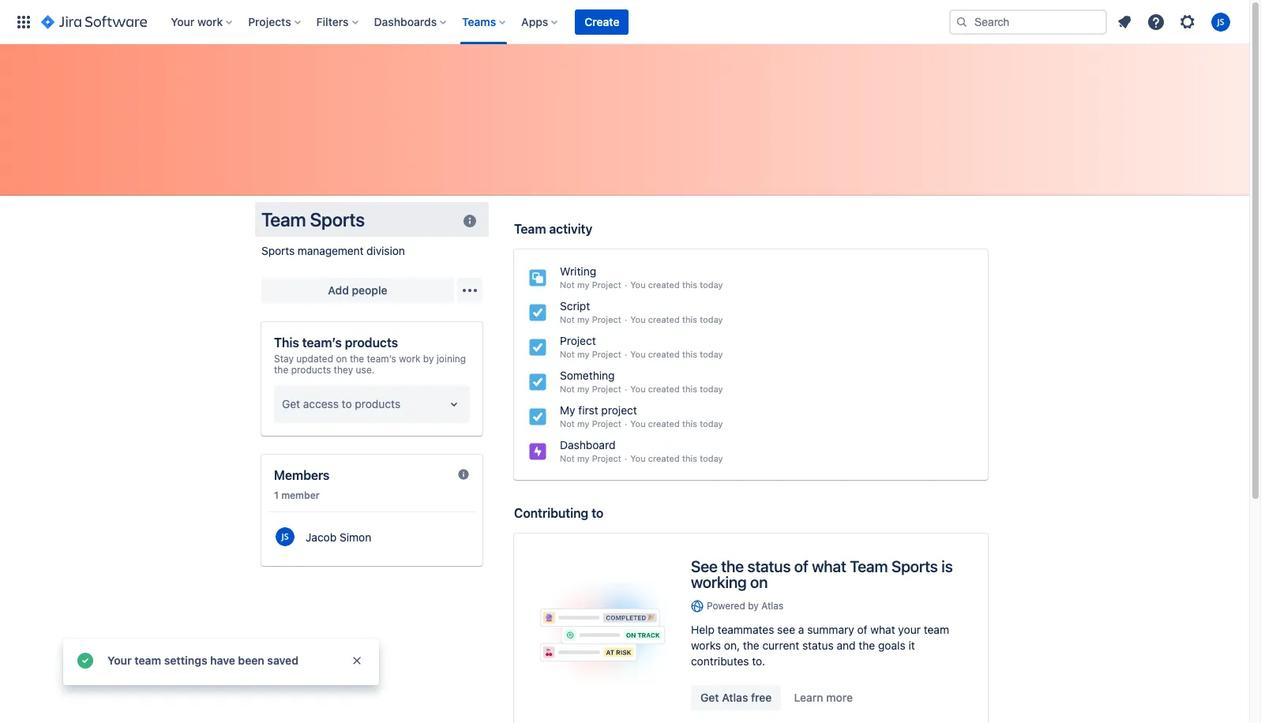 Task type: describe. For each thing, give the bounding box(es) containing it.
your for your work
[[171, 15, 195, 28]]

have
[[210, 654, 235, 667]]

summary
[[807, 623, 854, 637]]

your profile and settings image
[[1211, 12, 1230, 31]]

been
[[238, 654, 264, 667]]

script
[[560, 299, 590, 313]]

team for team activity
[[514, 222, 546, 236]]

you for something
[[630, 384, 646, 394]]

powered by atlas link
[[691, 599, 963, 614]]

get atlas free
[[700, 691, 772, 704]]

my first project
[[560, 404, 637, 417]]

created for my first project
[[648, 419, 680, 429]]

my for something
[[577, 384, 590, 394]]

today for my first project
[[700, 419, 723, 429]]

you for dashboard
[[630, 453, 646, 464]]

see the status of what team sports is working on
[[691, 558, 953, 592]]

Search field
[[949, 9, 1107, 34]]

add people button
[[261, 278, 454, 303]]

banner containing your work
[[0, 0, 1249, 44]]

this team's products stay updated on the team's work by joining the products they use.
[[274, 336, 466, 376]]

writing
[[560, 265, 596, 278]]

my
[[560, 404, 575, 417]]

members
[[274, 468, 330, 483]]

sports inside see the status of what team sports is working on
[[892, 558, 938, 576]]

status inside see the status of what team sports is working on
[[748, 558, 791, 576]]

appswitcher icon image
[[14, 12, 33, 31]]

atlas image
[[691, 600, 704, 613]]

created for writing
[[648, 280, 680, 290]]

they
[[334, 364, 353, 376]]

not my project for writing
[[560, 280, 621, 290]]

jacob simon
[[306, 531, 371, 544]]

contributing
[[514, 506, 589, 520]]

help
[[691, 623, 715, 637]]

my for dashboard
[[577, 453, 590, 464]]

your
[[898, 623, 921, 637]]

you for project
[[630, 349, 646, 359]]

success image
[[76, 652, 95, 670]]

current
[[762, 639, 799, 652]]

created for script
[[648, 314, 680, 325]]

2 vertical spatial products
[[355, 397, 401, 411]]

on,
[[724, 639, 740, 652]]

more
[[826, 691, 853, 704]]

0 horizontal spatial team's
[[302, 336, 342, 350]]

not for my first project
[[560, 419, 575, 429]]

add
[[328, 284, 349, 297]]

dashboards button
[[369, 9, 453, 34]]

teams button
[[457, 9, 512, 34]]

not for project
[[560, 349, 575, 359]]

my for writing
[[577, 280, 590, 290]]

1 vertical spatial by
[[748, 600, 759, 612]]

today for something
[[700, 384, 723, 394]]

on inside see the status of what team sports is working on
[[750, 573, 768, 592]]

this for something
[[682, 384, 697, 394]]

jacob
[[306, 531, 337, 544]]

powered
[[707, 600, 745, 612]]

add people
[[328, 284, 387, 297]]

what inside help teammates see a summary of what your team works on, the current status and the goals it contributes to.
[[871, 623, 895, 637]]

create
[[585, 15, 620, 28]]

division
[[367, 244, 405, 257]]

project for my first project
[[592, 419, 621, 429]]

1 horizontal spatial atlas
[[761, 600, 784, 612]]

team inside help teammates see a summary of what your team works on, the current status and the goals it contributes to.
[[924, 623, 949, 637]]

my for project
[[577, 349, 590, 359]]

access
[[303, 397, 339, 411]]

atlas inside button
[[722, 691, 748, 704]]

your for your team settings have been saved
[[107, 654, 132, 667]]

you created this today for dashboard
[[630, 453, 723, 464]]

sports management division
[[261, 244, 405, 257]]

you created this today for something
[[630, 384, 723, 394]]

created for something
[[648, 384, 680, 394]]

team inside see the status of what team sports is working on
[[850, 558, 888, 576]]

filters
[[316, 15, 349, 28]]

create button
[[575, 9, 629, 34]]

not my project for dashboard
[[560, 453, 621, 464]]

get for get access to products
[[282, 397, 300, 411]]

project
[[601, 404, 637, 417]]

contributing to
[[514, 506, 604, 520]]

0 vertical spatial products
[[345, 336, 398, 350]]

1 horizontal spatial team's
[[367, 353, 396, 365]]

this for script
[[682, 314, 697, 325]]

0 horizontal spatial team
[[134, 654, 161, 667]]

today for writing
[[700, 280, 723, 290]]

by inside this team's products stay updated on the team's work by joining the products they use.
[[423, 353, 434, 365]]

today for dashboard
[[700, 453, 723, 464]]

jacob simon link
[[268, 522, 476, 554]]

updated
[[296, 353, 333, 365]]

settings
[[164, 654, 207, 667]]

works
[[691, 639, 721, 652]]

the down teammates
[[743, 639, 759, 652]]

apps
[[521, 15, 548, 28]]

team for team sports
[[261, 208, 306, 231]]

today for script
[[700, 314, 723, 325]]

dashboard
[[560, 438, 616, 452]]

help teammates see a summary of what your team works on, the current status and the goals it contributes to.
[[691, 623, 949, 668]]

you for script
[[630, 314, 646, 325]]

it
[[909, 639, 915, 652]]

1 member
[[274, 490, 320, 501]]

notifications image
[[1115, 12, 1134, 31]]

get for get atlas free
[[700, 691, 719, 704]]

projects button
[[243, 9, 307, 34]]

the right updated
[[350, 353, 364, 365]]

team activity
[[514, 222, 593, 236]]

status inside help teammates see a summary of what your team works on, the current status and the goals it contributes to.
[[802, 639, 834, 652]]

working
[[691, 573, 747, 592]]



Task type: vqa. For each thing, say whether or not it's contained in the screenshot.
Close icon
no



Task type: locate. For each thing, give the bounding box(es) containing it.
on inside this team's products stay updated on the team's work by joining the products they use.
[[336, 353, 347, 365]]

you created this today
[[630, 280, 723, 290], [630, 314, 723, 325], [630, 349, 723, 359], [630, 384, 723, 394], [630, 419, 723, 429], [630, 453, 723, 464]]

to.
[[752, 655, 765, 668]]

2 you created this today from the top
[[630, 314, 723, 325]]

0 horizontal spatial team
[[261, 208, 306, 231]]

activity
[[549, 222, 593, 236]]

you created this today for writing
[[630, 280, 723, 290]]

your team settings have been saved
[[107, 654, 299, 667]]

0 vertical spatial team
[[924, 623, 949, 637]]

dismiss image
[[351, 655, 363, 667]]

team left settings
[[134, 654, 161, 667]]

get access to products
[[282, 397, 401, 411]]

atlas
[[761, 600, 784, 612], [722, 691, 748, 704]]

free
[[751, 691, 772, 704]]

you created this today for my first project
[[630, 419, 723, 429]]

my down something
[[577, 384, 590, 394]]

saved
[[267, 654, 299, 667]]

0 vertical spatial on
[[336, 353, 347, 365]]

first
[[578, 404, 598, 417]]

created for project
[[648, 349, 680, 359]]

dashboards
[[374, 15, 437, 28]]

4 created from the top
[[648, 384, 680, 394]]

1 vertical spatial work
[[399, 353, 421, 365]]

1 horizontal spatial work
[[399, 353, 421, 365]]

this for writing
[[682, 280, 697, 290]]

6 created from the top
[[648, 453, 680, 464]]

1 vertical spatial to
[[592, 506, 604, 520]]

0 vertical spatial sports
[[310, 208, 365, 231]]

6 not from the top
[[560, 453, 575, 464]]

today for project
[[700, 349, 723, 359]]

open image
[[445, 395, 464, 414]]

not down script
[[560, 314, 575, 325]]

joining
[[437, 353, 466, 365]]

2 horizontal spatial team
[[850, 558, 888, 576]]

6 you created this today from the top
[[630, 453, 723, 464]]

1 this from the top
[[682, 280, 697, 290]]

4 today from the top
[[700, 384, 723, 394]]

work inside popup button
[[197, 15, 223, 28]]

work
[[197, 15, 223, 28], [399, 353, 421, 365]]

learn more button
[[785, 685, 863, 711]]

0 vertical spatial to
[[342, 397, 352, 411]]

banner
[[0, 0, 1249, 44]]

atlas left free
[[722, 691, 748, 704]]

not my project down script
[[560, 314, 621, 325]]

1 vertical spatial status
[[802, 639, 834, 652]]

you for writing
[[630, 280, 646, 290]]

get
[[282, 397, 300, 411], [700, 691, 719, 704]]

team up "powered by atlas" link
[[850, 558, 888, 576]]

5 not from the top
[[560, 419, 575, 429]]

you
[[630, 280, 646, 290], [630, 314, 646, 325], [630, 349, 646, 359], [630, 384, 646, 394], [630, 419, 646, 429], [630, 453, 646, 464]]

team's right they
[[367, 353, 396, 365]]

actions image
[[460, 281, 479, 300]]

3 not from the top
[[560, 349, 575, 359]]

team sports
[[261, 208, 365, 231]]

projects
[[248, 15, 291, 28]]

2 today from the top
[[700, 314, 723, 325]]

powered by atlas
[[707, 600, 784, 612]]

1 you from the top
[[630, 280, 646, 290]]

0 horizontal spatial by
[[423, 353, 434, 365]]

3 you created this today from the top
[[630, 349, 723, 359]]

member
[[281, 490, 320, 501]]

1 vertical spatial team's
[[367, 353, 396, 365]]

this for project
[[682, 349, 697, 359]]

not
[[560, 280, 575, 290], [560, 314, 575, 325], [560, 349, 575, 359], [560, 384, 575, 394], [560, 419, 575, 429], [560, 453, 575, 464]]

status
[[748, 558, 791, 576], [802, 639, 834, 652]]

something
[[560, 369, 615, 382]]

work inside this team's products stay updated on the team's work by joining the products they use.
[[399, 353, 421, 365]]

not my project up something
[[560, 349, 621, 359]]

your work button
[[166, 9, 239, 34]]

created
[[648, 280, 680, 290], [648, 314, 680, 325], [648, 349, 680, 359], [648, 384, 680, 394], [648, 419, 680, 429], [648, 453, 680, 464]]

on up the powered by atlas
[[750, 573, 768, 592]]

1 vertical spatial what
[[871, 623, 895, 637]]

1 horizontal spatial of
[[857, 623, 868, 637]]

sports
[[310, 208, 365, 231], [261, 244, 295, 257], [892, 558, 938, 576]]

products down the use.
[[355, 397, 401, 411]]

0 vertical spatial atlas
[[761, 600, 784, 612]]

1 horizontal spatial get
[[700, 691, 719, 704]]

contributes
[[691, 655, 749, 668]]

2 this from the top
[[682, 314, 697, 325]]

today
[[700, 280, 723, 290], [700, 314, 723, 325], [700, 349, 723, 359], [700, 384, 723, 394], [700, 419, 723, 429], [700, 453, 723, 464]]

2 horizontal spatial sports
[[892, 558, 938, 576]]

my down writing
[[577, 280, 590, 290]]

1 vertical spatial of
[[857, 623, 868, 637]]

1 horizontal spatial status
[[802, 639, 834, 652]]

0 horizontal spatial get
[[282, 397, 300, 411]]

by
[[423, 353, 434, 365], [748, 600, 759, 612]]

3 this from the top
[[682, 349, 697, 359]]

project for script
[[592, 314, 621, 325]]

0 horizontal spatial to
[[342, 397, 352, 411]]

people
[[352, 284, 387, 297]]

2 created from the top
[[648, 314, 680, 325]]

not my project down dashboard
[[560, 453, 621, 464]]

6 not my project from the top
[[560, 453, 621, 464]]

0 vertical spatial status
[[748, 558, 791, 576]]

not down dashboard
[[560, 453, 575, 464]]

the right and
[[859, 639, 875, 652]]

team's
[[302, 336, 342, 350], [367, 353, 396, 365]]

the inside see the status of what team sports is working on
[[721, 558, 744, 576]]

of
[[794, 558, 808, 576], [857, 623, 868, 637]]

to right the contributing
[[592, 506, 604, 520]]

is
[[942, 558, 953, 576]]

settings image
[[1178, 12, 1197, 31]]

1 horizontal spatial what
[[871, 623, 895, 637]]

not my project down something
[[560, 384, 621, 394]]

1 vertical spatial on
[[750, 573, 768, 592]]

to right access
[[342, 397, 352, 411]]

a
[[798, 623, 804, 637]]

1 today from the top
[[700, 280, 723, 290]]

project for dashboard
[[592, 453, 621, 464]]

not down writing
[[560, 280, 575, 290]]

teams
[[462, 15, 496, 28]]

1 created from the top
[[648, 280, 680, 290]]

3 today from the top
[[700, 349, 723, 359]]

5 my from the top
[[577, 419, 590, 429]]

this for dashboard
[[682, 453, 697, 464]]

and
[[837, 639, 856, 652]]

sports down team sports
[[261, 244, 295, 257]]

see
[[777, 623, 795, 637]]

your
[[171, 15, 195, 28], [107, 654, 132, 667]]

sports up sports management division
[[310, 208, 365, 231]]

of inside see the status of what team sports is working on
[[794, 558, 808, 576]]

0 horizontal spatial your
[[107, 654, 132, 667]]

5 this from the top
[[682, 419, 697, 429]]

4 this from the top
[[682, 384, 697, 394]]

team's up updated
[[302, 336, 342, 350]]

0 vertical spatial what
[[812, 558, 846, 576]]

simon
[[340, 531, 371, 544]]

not my project down first
[[560, 419, 621, 429]]

my for script
[[577, 314, 590, 325]]

project for something
[[592, 384, 621, 394]]

sports left is on the bottom right of page
[[892, 558, 938, 576]]

get left access
[[282, 397, 300, 411]]

3 created from the top
[[648, 349, 680, 359]]

0 horizontal spatial status
[[748, 558, 791, 576]]

0 horizontal spatial atlas
[[722, 691, 748, 704]]

5 you created this today from the top
[[630, 419, 723, 429]]

use.
[[356, 364, 375, 376]]

of inside help teammates see a summary of what your team works on, the current status and the goals it contributes to.
[[857, 623, 868, 637]]

0 horizontal spatial sports
[[261, 244, 295, 257]]

team up management
[[261, 208, 306, 231]]

0 horizontal spatial on
[[336, 353, 347, 365]]

3 not my project from the top
[[560, 349, 621, 359]]

by up teammates
[[748, 600, 759, 612]]

5 created from the top
[[648, 419, 680, 429]]

0 horizontal spatial of
[[794, 558, 808, 576]]

team
[[924, 623, 949, 637], [134, 654, 161, 667]]

not for script
[[560, 314, 575, 325]]

4 you created this today from the top
[[630, 384, 723, 394]]

1 vertical spatial products
[[291, 364, 331, 376]]

not my project
[[560, 280, 621, 290], [560, 314, 621, 325], [560, 349, 621, 359], [560, 384, 621, 394], [560, 419, 621, 429], [560, 453, 621, 464]]

6 my from the top
[[577, 453, 590, 464]]

filters button
[[312, 9, 365, 34]]

3 you from the top
[[630, 349, 646, 359]]

apps button
[[517, 9, 564, 34]]

you created this today for project
[[630, 349, 723, 359]]

created for dashboard
[[648, 453, 680, 464]]

3 my from the top
[[577, 349, 590, 359]]

1 horizontal spatial team
[[924, 623, 949, 637]]

not up my
[[560, 384, 575, 394]]

2 not from the top
[[560, 314, 575, 325]]

2 vertical spatial sports
[[892, 558, 938, 576]]

products up the use.
[[345, 336, 398, 350]]

5 you from the top
[[630, 419, 646, 429]]

not for dashboard
[[560, 453, 575, 464]]

2 my from the top
[[577, 314, 590, 325]]

not my project for script
[[560, 314, 621, 325]]

0 horizontal spatial what
[[812, 558, 846, 576]]

team left 'activity'
[[514, 222, 546, 236]]

4 my from the top
[[577, 384, 590, 394]]

work left joining
[[399, 353, 421, 365]]

1 horizontal spatial your
[[171, 15, 195, 28]]

4 not from the top
[[560, 384, 575, 394]]

the right see
[[721, 558, 744, 576]]

get down contributes in the bottom of the page
[[700, 691, 719, 704]]

0 vertical spatial work
[[197, 15, 223, 28]]

of right summary
[[857, 623, 868, 637]]

6 this from the top
[[682, 453, 697, 464]]

my
[[577, 280, 590, 290], [577, 314, 590, 325], [577, 349, 590, 359], [577, 384, 590, 394], [577, 419, 590, 429], [577, 453, 590, 464]]

your work
[[171, 15, 223, 28]]

what
[[812, 558, 846, 576], [871, 623, 895, 637]]

project for project
[[592, 349, 621, 359]]

not my project for project
[[560, 349, 621, 359]]

you for my first project
[[630, 419, 646, 429]]

my down script
[[577, 314, 590, 325]]

2 you from the top
[[630, 314, 646, 325]]

my for my first project
[[577, 419, 590, 429]]

help image
[[1147, 12, 1166, 31]]

6 you from the top
[[630, 453, 646, 464]]

1 horizontal spatial sports
[[310, 208, 365, 231]]

what up "powered by atlas" link
[[812, 558, 846, 576]]

1 my from the top
[[577, 280, 590, 290]]

see
[[691, 558, 718, 576]]

5 today from the top
[[700, 419, 723, 429]]

my down dashboard
[[577, 453, 590, 464]]

not for writing
[[560, 280, 575, 290]]

primary element
[[9, 0, 949, 44]]

1 vertical spatial your
[[107, 654, 132, 667]]

products
[[345, 336, 398, 350], [291, 364, 331, 376], [355, 397, 401, 411]]

my up something
[[577, 349, 590, 359]]

to
[[342, 397, 352, 411], [592, 506, 604, 520]]

work left projects
[[197, 15, 223, 28]]

search image
[[956, 15, 968, 28]]

1 horizontal spatial by
[[748, 600, 759, 612]]

not my project for something
[[560, 384, 621, 394]]

team right your
[[924, 623, 949, 637]]

1
[[274, 490, 279, 501]]

goals
[[878, 639, 906, 652]]

what inside see the status of what team sports is working on
[[812, 558, 846, 576]]

team
[[261, 208, 306, 231], [514, 222, 546, 236], [850, 558, 888, 576]]

status down summary
[[802, 639, 834, 652]]

learn more
[[794, 691, 853, 704]]

you created this today for script
[[630, 314, 723, 325]]

jira software image
[[41, 12, 147, 31], [41, 12, 147, 31]]

not up something
[[560, 349, 575, 359]]

get inside button
[[700, 691, 719, 704]]

my down first
[[577, 419, 590, 429]]

not for something
[[560, 384, 575, 394]]

0 horizontal spatial work
[[197, 15, 223, 28]]

management
[[298, 244, 364, 257]]

by left joining
[[423, 353, 434, 365]]

stay
[[274, 353, 294, 365]]

status up the powered by atlas
[[748, 558, 791, 576]]

project for writing
[[592, 280, 621, 290]]

learn
[[794, 691, 823, 704]]

1 not from the top
[[560, 280, 575, 290]]

0 vertical spatial team's
[[302, 336, 342, 350]]

4 you from the top
[[630, 384, 646, 394]]

1 horizontal spatial to
[[592, 506, 604, 520]]

on left the use.
[[336, 353, 347, 365]]

the down 'this'
[[274, 364, 288, 376]]

teammates
[[718, 623, 774, 637]]

project
[[592, 280, 621, 290], [592, 314, 621, 325], [560, 334, 596, 347], [592, 349, 621, 359], [592, 384, 621, 394], [592, 419, 621, 429], [592, 453, 621, 464]]

1 horizontal spatial on
[[750, 573, 768, 592]]

1 vertical spatial get
[[700, 691, 719, 704]]

this
[[274, 336, 299, 350]]

what up goals on the right bottom of the page
[[871, 623, 895, 637]]

4 not my project from the top
[[560, 384, 621, 394]]

of up "powered by atlas" link
[[794, 558, 808, 576]]

0 vertical spatial get
[[282, 397, 300, 411]]

not my project down writing
[[560, 280, 621, 290]]

1 you created this today from the top
[[630, 280, 723, 290]]

atlas up see
[[761, 600, 784, 612]]

1 not my project from the top
[[560, 280, 621, 290]]

1 horizontal spatial team
[[514, 222, 546, 236]]

1 vertical spatial atlas
[[722, 691, 748, 704]]

0 vertical spatial by
[[423, 353, 434, 365]]

not down my
[[560, 419, 575, 429]]

2 not my project from the top
[[560, 314, 621, 325]]

0 vertical spatial of
[[794, 558, 808, 576]]

this for my first project
[[682, 419, 697, 429]]

products left they
[[291, 364, 331, 376]]

not my project for my first project
[[560, 419, 621, 429]]

1 vertical spatial sports
[[261, 244, 295, 257]]

1 vertical spatial team
[[134, 654, 161, 667]]

0 vertical spatial your
[[171, 15, 195, 28]]

6 today from the top
[[700, 453, 723, 464]]

your inside your work popup button
[[171, 15, 195, 28]]

get atlas free button
[[691, 685, 781, 711]]

5 not my project from the top
[[560, 419, 621, 429]]

the
[[350, 353, 364, 365], [274, 364, 288, 376], [721, 558, 744, 576], [743, 639, 759, 652], [859, 639, 875, 652]]



